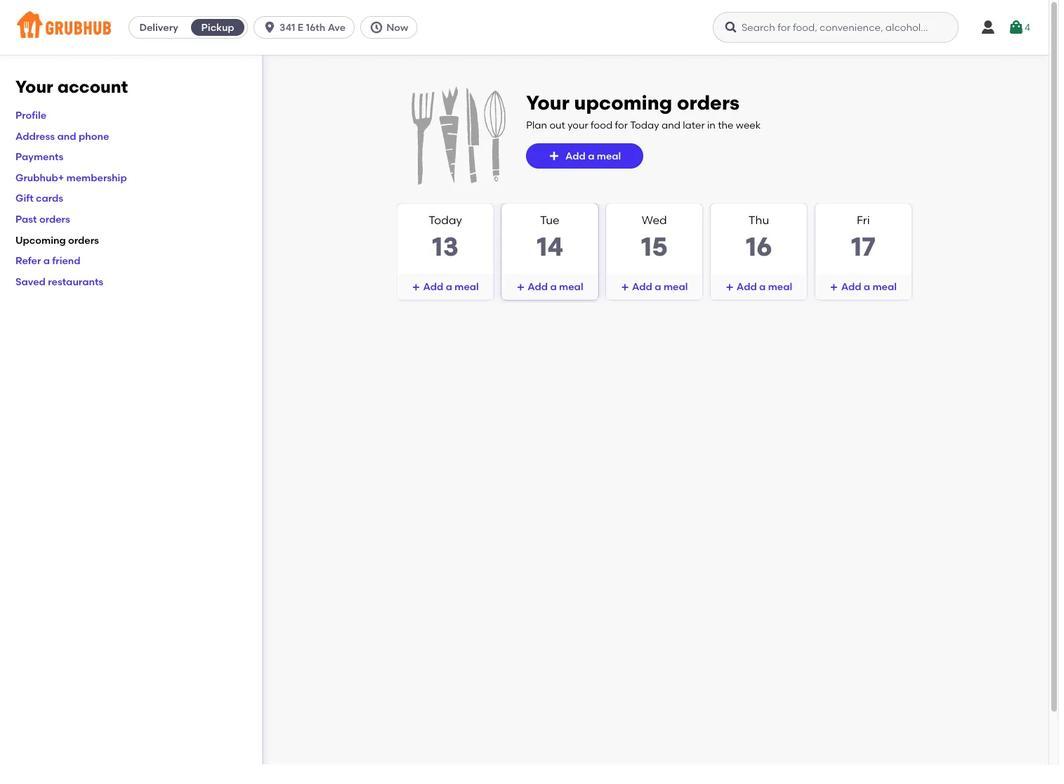 Task type: vqa. For each thing, say whether or not it's contained in the screenshot.
right SIGNATURE SALADS
no



Task type: describe. For each thing, give the bounding box(es) containing it.
add a meal button for 13
[[398, 274, 493, 299]]

13
[[432, 231, 459, 262]]

meal down food
[[597, 150, 621, 162]]

pickup button
[[188, 16, 247, 39]]

e
[[298, 21, 304, 33]]

your for upcoming
[[526, 91, 570, 115]]

add for 16
[[737, 281, 757, 293]]

membership
[[66, 171, 127, 183]]

address
[[15, 130, 55, 142]]

in
[[708, 119, 716, 131]]

delivery
[[139, 21, 178, 33]]

tue 14
[[537, 213, 563, 262]]

a for 17
[[864, 281, 871, 293]]

upcoming
[[15, 234, 66, 246]]

food
[[591, 119, 613, 131]]

orders for upcoming orders
[[68, 234, 99, 246]]

orders for past orders
[[39, 213, 70, 225]]

phone
[[79, 130, 109, 142]]

341 e 16th ave button
[[254, 16, 361, 39]]

main navigation navigation
[[0, 0, 1049, 55]]

fri 17
[[852, 213, 876, 262]]

out
[[550, 119, 566, 131]]

payments
[[15, 151, 63, 163]]

add a meal for 15
[[632, 281, 688, 293]]

grubhub+ membership link
[[15, 171, 127, 183]]

tue
[[540, 213, 560, 227]]

wed
[[642, 213, 667, 227]]

svg image inside now button
[[370, 20, 384, 34]]

ave
[[328, 21, 346, 33]]

saved
[[15, 275, 46, 287]]

account
[[57, 77, 128, 97]]

add a meal for 14
[[528, 281, 584, 293]]

week
[[736, 119, 761, 131]]

add a meal button for 15
[[607, 274, 702, 299]]

friend
[[52, 255, 81, 267]]

meal for 15
[[664, 281, 688, 293]]

meal for 13
[[455, 281, 479, 293]]

0 horizontal spatial today
[[429, 213, 462, 227]]

16th
[[306, 21, 326, 33]]

your
[[568, 119, 589, 131]]

a for 16
[[760, 281, 766, 293]]

meal for 14
[[559, 281, 584, 293]]

16
[[746, 231, 772, 262]]

today 13
[[429, 213, 462, 262]]

payments link
[[15, 151, 63, 163]]

svg image inside 4 button
[[1008, 19, 1025, 36]]

upcoming orders
[[15, 234, 99, 246]]

add a meal for 17
[[842, 281, 897, 293]]

add a meal button down your
[[526, 143, 644, 169]]

14
[[537, 231, 563, 262]]

thu 16
[[746, 213, 772, 262]]

past
[[15, 213, 37, 225]]

thu
[[749, 213, 770, 227]]

4 button
[[1008, 15, 1031, 40]]

add a meal for 16
[[737, 281, 793, 293]]

refer a friend
[[15, 255, 81, 267]]

saved restaurants link
[[15, 275, 103, 287]]

17
[[852, 231, 876, 262]]

saved restaurants
[[15, 275, 103, 287]]

341 e 16th ave
[[280, 21, 346, 33]]

fri
[[857, 213, 870, 227]]

341
[[280, 21, 295, 33]]

add a meal button for 17
[[816, 274, 912, 299]]

Search for food, convenience, alcohol... search field
[[713, 12, 959, 43]]



Task type: locate. For each thing, give the bounding box(es) containing it.
address and phone
[[15, 130, 109, 142]]

add a meal button for 14
[[502, 274, 598, 299]]

0 horizontal spatial and
[[57, 130, 76, 142]]

meal down 13
[[455, 281, 479, 293]]

gift cards
[[15, 192, 63, 204]]

add a meal down 13
[[423, 281, 479, 293]]

and inside the your upcoming orders plan out your food for today and later in the week
[[662, 119, 681, 131]]

your
[[15, 77, 53, 97], [526, 91, 570, 115]]

now
[[387, 21, 409, 33]]

your inside the your upcoming orders plan out your food for today and later in the week
[[526, 91, 570, 115]]

add a meal down 16
[[737, 281, 793, 293]]

meal for 16
[[769, 281, 793, 293]]

wed 15
[[641, 213, 668, 262]]

gift cards link
[[15, 192, 63, 204]]

add down "17"
[[842, 281, 862, 293]]

upcoming orders link
[[15, 234, 99, 246]]

add down 14 on the top right of the page
[[528, 281, 548, 293]]

now button
[[361, 16, 423, 39]]

a down 16
[[760, 281, 766, 293]]

a down 14 on the top right of the page
[[551, 281, 557, 293]]

add
[[566, 150, 586, 162], [423, 281, 444, 293], [528, 281, 548, 293], [632, 281, 653, 293], [737, 281, 757, 293], [842, 281, 862, 293]]

1 vertical spatial today
[[429, 213, 462, 227]]

a down 15
[[655, 281, 662, 293]]

your up out
[[526, 91, 570, 115]]

refer
[[15, 255, 41, 267]]

15
[[641, 231, 668, 262]]

add a meal
[[566, 150, 621, 162], [423, 281, 479, 293], [528, 281, 584, 293], [632, 281, 688, 293], [737, 281, 793, 293], [842, 281, 897, 293]]

a for 15
[[655, 281, 662, 293]]

meal down 15
[[664, 281, 688, 293]]

and left "later"
[[662, 119, 681, 131]]

0 horizontal spatial your
[[15, 77, 53, 97]]

svg image
[[980, 19, 997, 36], [370, 20, 384, 34], [724, 20, 739, 34], [412, 283, 421, 292], [517, 283, 525, 292], [726, 283, 734, 292]]

restaurants
[[48, 275, 103, 287]]

add a meal button down 15
[[607, 274, 702, 299]]

today right for
[[630, 119, 660, 131]]

add a meal down 15
[[632, 281, 688, 293]]

meal
[[597, 150, 621, 162], [455, 281, 479, 293], [559, 281, 584, 293], [664, 281, 688, 293], [769, 281, 793, 293], [873, 281, 897, 293]]

past orders link
[[15, 213, 70, 225]]

add for 17
[[842, 281, 862, 293]]

1 horizontal spatial and
[[662, 119, 681, 131]]

your upcoming orders plan out your food for today and later in the week
[[526, 91, 761, 131]]

today inside the your upcoming orders plan out your food for today and later in the week
[[630, 119, 660, 131]]

add down your
[[566, 150, 586, 162]]

today up 13
[[429, 213, 462, 227]]

1 vertical spatial orders
[[39, 213, 70, 225]]

4
[[1025, 21, 1031, 33]]

add for 15
[[632, 281, 653, 293]]

delivery button
[[129, 16, 188, 39]]

profile
[[15, 109, 46, 121]]

orders up friend
[[68, 234, 99, 246]]

a
[[588, 150, 595, 162], [43, 255, 50, 267], [446, 281, 452, 293], [551, 281, 557, 293], [655, 281, 662, 293], [760, 281, 766, 293], [864, 281, 871, 293]]

add down 15
[[632, 281, 653, 293]]

a for 14
[[551, 281, 557, 293]]

meal down 16
[[769, 281, 793, 293]]

and
[[662, 119, 681, 131], [57, 130, 76, 142]]

add a meal button
[[526, 143, 644, 169], [398, 274, 493, 299], [502, 274, 598, 299], [607, 274, 702, 299], [711, 274, 807, 299], [816, 274, 912, 299]]

profile link
[[15, 109, 46, 121]]

2 vertical spatial orders
[[68, 234, 99, 246]]

add a meal button for 16
[[711, 274, 807, 299]]

for
[[615, 119, 628, 131]]

today
[[630, 119, 660, 131], [429, 213, 462, 227]]

meal for 17
[[873, 281, 897, 293]]

and left phone
[[57, 130, 76, 142]]

add for 14
[[528, 281, 548, 293]]

meal down "17"
[[873, 281, 897, 293]]

orders inside the your upcoming orders plan out your food for today and later in the week
[[677, 91, 740, 115]]

add down 16
[[737, 281, 757, 293]]

a down food
[[588, 150, 595, 162]]

add for 13
[[423, 281, 444, 293]]

0 vertical spatial orders
[[677, 91, 740, 115]]

orders
[[677, 91, 740, 115], [39, 213, 70, 225], [68, 234, 99, 246]]

orders up upcoming orders link
[[39, 213, 70, 225]]

plan
[[526, 119, 547, 131]]

a down "17"
[[864, 281, 871, 293]]

add a meal down "17"
[[842, 281, 897, 293]]

add a meal down food
[[566, 150, 621, 162]]

gift
[[15, 192, 34, 204]]

a down 13
[[446, 281, 452, 293]]

add a meal down 14 on the top right of the page
[[528, 281, 584, 293]]

later
[[683, 119, 705, 131]]

0 vertical spatial today
[[630, 119, 660, 131]]

pickup
[[201, 21, 234, 33]]

meal down 14 on the top right of the page
[[559, 281, 584, 293]]

address and phone link
[[15, 130, 109, 142]]

the
[[718, 119, 734, 131]]

svg image inside 341 e 16th ave button
[[263, 20, 277, 34]]

a for 13
[[446, 281, 452, 293]]

grubhub+
[[15, 171, 64, 183]]

refer a friend link
[[15, 255, 81, 267]]

your up the profile link
[[15, 77, 53, 97]]

grubhub+ membership
[[15, 171, 127, 183]]

orders up in
[[677, 91, 740, 115]]

1 horizontal spatial today
[[630, 119, 660, 131]]

upcoming
[[575, 91, 673, 115]]

cards
[[36, 192, 63, 204]]

1 horizontal spatial your
[[526, 91, 570, 115]]

add a meal button down "17"
[[816, 274, 912, 299]]

add a meal button down 16
[[711, 274, 807, 299]]

svg image
[[1008, 19, 1025, 36], [263, 20, 277, 34], [549, 150, 560, 162], [621, 283, 630, 292], [830, 283, 839, 292]]

add a meal for 13
[[423, 281, 479, 293]]

past orders
[[15, 213, 70, 225]]

a right the refer at the top left
[[43, 255, 50, 267]]

your for account
[[15, 77, 53, 97]]

add a meal button down 14 on the top right of the page
[[502, 274, 598, 299]]

add down 13
[[423, 281, 444, 293]]

your account
[[15, 77, 128, 97]]

add a meal button down 13
[[398, 274, 493, 299]]



